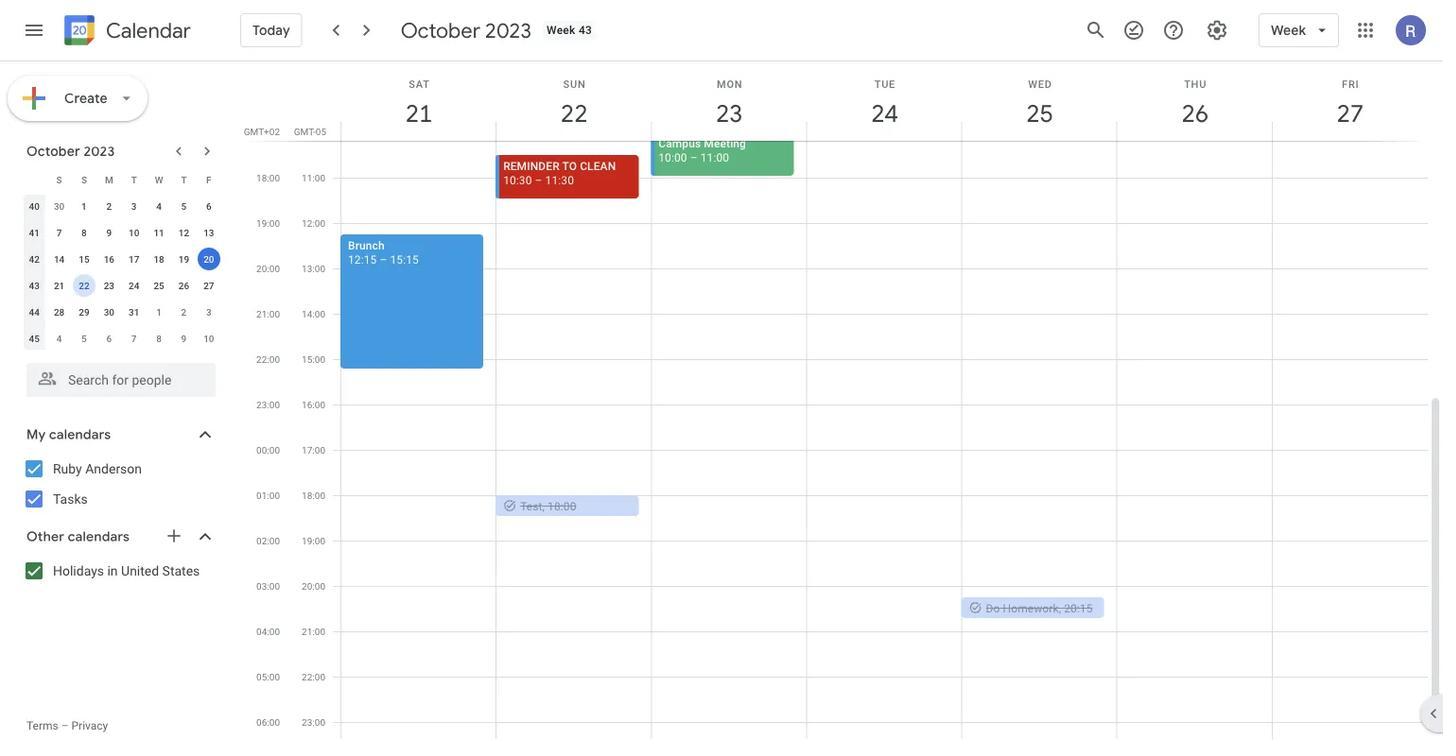 Task type: locate. For each thing, give the bounding box(es) containing it.
4 up 11 element
[[156, 201, 162, 212]]

22 down sun
[[560, 98, 587, 129]]

8 inside november 8 element
[[156, 333, 162, 344]]

gmt+02
[[244, 126, 280, 137]]

privacy
[[71, 720, 108, 733]]

to
[[562, 159, 577, 173]]

3 inside november 3 element
[[206, 307, 212, 318]]

1 horizontal spatial 23
[[715, 98, 742, 129]]

2023 left week 43
[[485, 17, 532, 44]]

21:00 right 04:00
[[302, 626, 325, 638]]

f
[[206, 174, 212, 185]]

0 vertical spatial 22
[[560, 98, 587, 129]]

25 right the 24 element
[[154, 280, 164, 291]]

22:00 right 05:00 at the left bottom of the page
[[302, 672, 325, 683]]

11
[[154, 227, 164, 238]]

17
[[129, 254, 139, 265]]

t
[[131, 174, 137, 185], [181, 174, 187, 185]]

0 horizontal spatial 9
[[106, 227, 112, 238]]

homework
[[1003, 602, 1059, 615]]

calendars
[[49, 427, 111, 444], [68, 529, 130, 546]]

calendars inside dropdown button
[[68, 529, 130, 546]]

7 right 41
[[57, 227, 62, 238]]

0 horizontal spatial 4
[[57, 333, 62, 344]]

14 element
[[48, 248, 71, 271]]

5 right november 4 element
[[81, 333, 87, 344]]

0 horizontal spatial ,
[[543, 500, 545, 513]]

05:00
[[257, 672, 280, 683]]

1 horizontal spatial 19:00
[[302, 536, 325, 547]]

october 2023 up sat
[[401, 17, 532, 44]]

24 right 23 element at the left top
[[129, 280, 139, 291]]

1 horizontal spatial 26
[[1181, 98, 1208, 129]]

01:00
[[257, 490, 280, 501]]

3 row from the top
[[22, 220, 221, 246]]

22 inside cell
[[79, 280, 90, 291]]

november 7 element
[[123, 327, 145, 350]]

reminder to clean 10:30 – 11:30
[[504, 159, 616, 187]]

23:00
[[257, 399, 280, 411], [302, 717, 325, 729]]

calendars up in
[[68, 529, 130, 546]]

0 vertical spatial 2
[[106, 201, 112, 212]]

43 inside 'october 2023' grid
[[29, 280, 40, 291]]

0 vertical spatial 6
[[206, 201, 212, 212]]

holidays
[[53, 563, 104, 579]]

2 row from the top
[[22, 193, 221, 220]]

october 2023 grid
[[18, 167, 221, 352]]

1 horizontal spatial 24
[[870, 98, 897, 129]]

gmt-05
[[294, 126, 326, 137]]

row group
[[22, 193, 221, 352]]

1 horizontal spatial 3
[[206, 307, 212, 318]]

1 horizontal spatial 22:00
[[302, 672, 325, 683]]

0 horizontal spatial s
[[56, 174, 62, 185]]

– down reminder
[[535, 174, 543, 187]]

campus
[[659, 137, 701, 150]]

18 element
[[148, 248, 170, 271]]

1 vertical spatial 5
[[81, 333, 87, 344]]

1 vertical spatial 1
[[156, 307, 162, 318]]

create
[[64, 90, 108, 107]]

0 horizontal spatial 18:00
[[257, 172, 280, 184]]

1 horizontal spatial s
[[81, 174, 87, 185]]

21 down sat
[[404, 98, 432, 129]]

1 vertical spatial 23:00
[[302, 717, 325, 729]]

10 for november 10 element
[[204, 333, 214, 344]]

s up the september 30 element
[[56, 174, 62, 185]]

1 horizontal spatial october
[[401, 17, 481, 44]]

1 horizontal spatial 2023
[[485, 17, 532, 44]]

1 right the september 30 element
[[81, 201, 87, 212]]

0 horizontal spatial 22
[[79, 280, 90, 291]]

1 vertical spatial 20:00
[[302, 581, 325, 592]]

1 vertical spatial 22:00
[[302, 672, 325, 683]]

42
[[29, 254, 40, 265]]

23 link
[[708, 92, 752, 135]]

0 vertical spatial 23:00
[[257, 399, 280, 411]]

21 element
[[48, 274, 71, 297]]

november 9 element
[[173, 327, 195, 350]]

0 horizontal spatial 20:00
[[257, 263, 280, 274]]

0 horizontal spatial 6
[[106, 333, 112, 344]]

0 horizontal spatial 21
[[54, 280, 65, 291]]

30 right 40
[[54, 201, 65, 212]]

1 horizontal spatial 23:00
[[302, 717, 325, 729]]

1 horizontal spatial 27
[[1336, 98, 1363, 129]]

calendars inside dropdown button
[[49, 427, 111, 444]]

21 column header
[[341, 62, 497, 141]]

24 inside 'row group'
[[129, 280, 139, 291]]

0 vertical spatial 25
[[1026, 98, 1053, 129]]

5 row from the top
[[22, 273, 221, 299]]

15:15
[[390, 253, 419, 266]]

reminder
[[504, 159, 560, 173]]

18
[[154, 254, 164, 265]]

1
[[81, 201, 87, 212], [156, 307, 162, 318]]

11:00 up 12:00
[[302, 172, 325, 184]]

43 up sun
[[579, 24, 593, 37]]

12 element
[[173, 221, 195, 244]]

30 inside 30 element
[[104, 307, 114, 318]]

21:00
[[257, 308, 280, 320], [302, 626, 325, 638]]

0 vertical spatial 20:00
[[257, 263, 280, 274]]

november 8 element
[[148, 327, 170, 350]]

1 horizontal spatial 21:00
[[302, 626, 325, 638]]

8 up 15 element in the left top of the page
[[81, 227, 87, 238]]

16:00
[[302, 399, 325, 411]]

26 right 25 element
[[179, 280, 189, 291]]

10
[[129, 227, 139, 238], [204, 333, 214, 344]]

t right the m
[[131, 174, 137, 185]]

12:00
[[302, 218, 325, 229]]

my calendars
[[26, 427, 111, 444]]

1 vertical spatial 23
[[104, 280, 114, 291]]

21:00 left the 14:00
[[257, 308, 280, 320]]

1 horizontal spatial 11:00
[[701, 151, 730, 164]]

0 vertical spatial 26
[[1181, 98, 1208, 129]]

grid
[[242, 62, 1444, 741]]

1 vertical spatial 4
[[57, 333, 62, 344]]

october 2023 up the m
[[26, 143, 115, 160]]

1 vertical spatial 21
[[54, 280, 65, 291]]

14:00
[[302, 308, 325, 320]]

today button
[[240, 8, 303, 53]]

26
[[1181, 98, 1208, 129], [179, 280, 189, 291]]

18:00
[[257, 172, 280, 184], [302, 490, 325, 501], [548, 500, 577, 513]]

week for week 43
[[547, 24, 576, 37]]

27 link
[[1329, 92, 1373, 135]]

,
[[543, 500, 545, 513], [1059, 602, 1062, 615]]

3
[[131, 201, 137, 212], [206, 307, 212, 318]]

– left '15:15'
[[380, 253, 387, 266]]

other
[[26, 529, 64, 546]]

1 vertical spatial 30
[[104, 307, 114, 318]]

7
[[57, 227, 62, 238], [131, 333, 137, 344]]

23 down 'mon'
[[715, 98, 742, 129]]

5 up 12 element
[[181, 201, 187, 212]]

8 right november 7 "element" at the left top
[[156, 333, 162, 344]]

22 column header
[[496, 62, 652, 141]]

0 horizontal spatial october 2023
[[26, 143, 115, 160]]

october up the september 30 element
[[26, 143, 80, 160]]

2 down the m
[[106, 201, 112, 212]]

november 4 element
[[48, 327, 71, 350]]

1 vertical spatial 21:00
[[302, 626, 325, 638]]

6 right november 5 'element'
[[106, 333, 112, 344]]

0 horizontal spatial october
[[26, 143, 80, 160]]

9 left 10 element at the top
[[106, 227, 112, 238]]

1 vertical spatial 2023
[[84, 143, 115, 160]]

17:00
[[302, 445, 325, 456]]

1 horizontal spatial 5
[[181, 201, 187, 212]]

23 element
[[98, 274, 120, 297]]

1 horizontal spatial 25
[[1026, 98, 1053, 129]]

1 t from the left
[[131, 174, 137, 185]]

t right w at the top left of page
[[181, 174, 187, 185]]

– down campus at the top of page
[[690, 151, 698, 164]]

24
[[870, 98, 897, 129], [129, 280, 139, 291]]

21 inside row
[[54, 280, 65, 291]]

20:00 right 03:00
[[302, 581, 325, 592]]

43 left 21 element
[[29, 280, 40, 291]]

11:00 down meeting
[[701, 151, 730, 164]]

1 vertical spatial 19:00
[[302, 536, 325, 547]]

20 cell
[[196, 246, 221, 273]]

calendars for my calendars
[[49, 427, 111, 444]]

2023 up the m
[[84, 143, 115, 160]]

settings menu image
[[1206, 19, 1229, 42]]

19:00 right 02:00
[[302, 536, 325, 547]]

s
[[56, 174, 62, 185], [81, 174, 87, 185]]

s left the m
[[81, 174, 87, 185]]

1 horizontal spatial 30
[[104, 307, 114, 318]]

week right settings menu icon
[[1272, 22, 1307, 39]]

9 left november 10 element
[[181, 333, 187, 344]]

27 element
[[198, 274, 220, 297]]

0 vertical spatial 24
[[870, 98, 897, 129]]

0 horizontal spatial 10
[[129, 227, 139, 238]]

0 horizontal spatial 7
[[57, 227, 62, 238]]

17 element
[[123, 248, 145, 271]]

30 inside the september 30 element
[[54, 201, 65, 212]]

None search field
[[0, 356, 235, 397]]

43
[[579, 24, 593, 37], [29, 280, 40, 291]]

22:00 left 15:00
[[257, 354, 280, 365]]

wed 25
[[1026, 78, 1053, 129]]

1 vertical spatial 26
[[179, 280, 189, 291]]

october 2023
[[401, 17, 532, 44], [26, 143, 115, 160]]

calendars for other calendars
[[68, 529, 130, 546]]

23
[[715, 98, 742, 129], [104, 280, 114, 291]]

0 horizontal spatial 30
[[54, 201, 65, 212]]

23:00 right 06:00
[[302, 717, 325, 729]]

week inside week popup button
[[1272, 22, 1307, 39]]

0 vertical spatial 3
[[131, 201, 137, 212]]

23 right 22 element
[[104, 280, 114, 291]]

0 vertical spatial 30
[[54, 201, 65, 212]]

18:00 down gmt+02
[[257, 172, 280, 184]]

0 horizontal spatial 43
[[29, 280, 40, 291]]

Search for people text field
[[38, 363, 204, 397]]

1 left november 2 element
[[156, 307, 162, 318]]

0 vertical spatial 22:00
[[257, 354, 280, 365]]

0 horizontal spatial 23:00
[[257, 399, 280, 411]]

my calendars button
[[4, 420, 235, 450]]

1 horizontal spatial 4
[[156, 201, 162, 212]]

0 horizontal spatial 25
[[154, 280, 164, 291]]

ruby anderson
[[53, 461, 142, 477]]

30 for 30 element
[[104, 307, 114, 318]]

23:00 left 16:00
[[257, 399, 280, 411]]

calendars up ruby
[[49, 427, 111, 444]]

22 cell
[[72, 273, 97, 299]]

03:00
[[257, 581, 280, 592]]

row containing 40
[[22, 193, 221, 220]]

5
[[181, 201, 187, 212], [81, 333, 87, 344]]

0 vertical spatial 10
[[129, 227, 139, 238]]

9
[[106, 227, 112, 238], [181, 333, 187, 344]]

20, today element
[[198, 248, 220, 271]]

19:00 left 12:00
[[257, 218, 280, 229]]

1 vertical spatial 9
[[181, 333, 187, 344]]

november 1 element
[[148, 301, 170, 324]]

do
[[986, 602, 1001, 615]]

1 vertical spatial 3
[[206, 307, 212, 318]]

0 vertical spatial calendars
[[49, 427, 111, 444]]

thu
[[1185, 78, 1208, 90]]

week up sun
[[547, 24, 576, 37]]

24 down tue
[[870, 98, 897, 129]]

my calendars list
[[4, 454, 235, 515]]

10 element
[[123, 221, 145, 244]]

3 up 10 element at the top
[[131, 201, 137, 212]]

0 vertical spatial 19:00
[[257, 218, 280, 229]]

in
[[107, 563, 118, 579]]

29 element
[[73, 301, 96, 324]]

tue
[[875, 78, 896, 90]]

1 vertical spatial 43
[[29, 280, 40, 291]]

25 down wed on the right of page
[[1026, 98, 1053, 129]]

– inside brunch 12:15 – 15:15
[[380, 253, 387, 266]]

row
[[22, 167, 221, 193], [22, 193, 221, 220], [22, 220, 221, 246], [22, 246, 221, 273], [22, 273, 221, 299], [22, 299, 221, 325], [22, 325, 221, 352]]

30 right 29 'element' on the left top
[[104, 307, 114, 318]]

row containing 44
[[22, 299, 221, 325]]

11:00 inside campus meeting 10:00 – 11:00
[[701, 151, 730, 164]]

6 row from the top
[[22, 299, 221, 325]]

21 left 22 element
[[54, 280, 65, 291]]

1 horizontal spatial 43
[[579, 24, 593, 37]]

23 column header
[[651, 62, 808, 141]]

1 horizontal spatial 22
[[560, 98, 587, 129]]

0 vertical spatial 8
[[81, 227, 87, 238]]

1 row from the top
[[22, 167, 221, 193]]

1 horizontal spatial 7
[[131, 333, 137, 344]]

18:00 right the test
[[548, 500, 577, 513]]

1 vertical spatial 25
[[154, 280, 164, 291]]

0 horizontal spatial week
[[547, 24, 576, 37]]

40
[[29, 201, 40, 212]]

27 down fri
[[1336, 98, 1363, 129]]

20:00
[[257, 263, 280, 274], [302, 581, 325, 592]]

1 vertical spatial 2
[[181, 307, 187, 318]]

1 s from the left
[[56, 174, 62, 185]]

6 down f
[[206, 201, 212, 212]]

14
[[54, 254, 65, 265]]

22:00
[[257, 354, 280, 365], [302, 672, 325, 683]]

row group containing 40
[[22, 193, 221, 352]]

1 vertical spatial october
[[26, 143, 80, 160]]

27 right "26" element
[[204, 280, 214, 291]]

october up sat
[[401, 17, 481, 44]]

november 2 element
[[173, 301, 195, 324]]

0 horizontal spatial 26
[[179, 280, 189, 291]]

10 left 11
[[129, 227, 139, 238]]

1 vertical spatial calendars
[[68, 529, 130, 546]]

26 down thu
[[1181, 98, 1208, 129]]

2 left november 3 element
[[181, 307, 187, 318]]

1 horizontal spatial ,
[[1059, 602, 1062, 615]]

– inside reminder to clean 10:30 – 11:30
[[535, 174, 543, 187]]

3 right november 2 element
[[206, 307, 212, 318]]

thu 26
[[1181, 78, 1208, 129]]

4 left november 5 'element'
[[57, 333, 62, 344]]

7 right november 6 element
[[131, 333, 137, 344]]

7 row from the top
[[22, 325, 221, 352]]

4 row from the top
[[22, 246, 221, 273]]

10 right november 9 element
[[204, 333, 214, 344]]

6
[[206, 201, 212, 212], [106, 333, 112, 344]]

10 inside 10 element
[[129, 227, 139, 238]]

1 horizontal spatial 8
[[156, 333, 162, 344]]

0 horizontal spatial 5
[[81, 333, 87, 344]]

29
[[79, 307, 90, 318]]

18:00 down 17:00
[[302, 490, 325, 501]]

1 horizontal spatial 6
[[206, 201, 212, 212]]

24 inside column header
[[870, 98, 897, 129]]

week for week
[[1272, 22, 1307, 39]]

–
[[690, 151, 698, 164], [535, 174, 543, 187], [380, 253, 387, 266], [61, 720, 69, 733]]

calendar heading
[[102, 18, 191, 44]]

1 vertical spatial 22
[[79, 280, 90, 291]]

20:00 left 13:00
[[257, 263, 280, 274]]

1 horizontal spatial t
[[181, 174, 187, 185]]

other calendars
[[26, 529, 130, 546]]

1 horizontal spatial 21
[[404, 98, 432, 129]]

1 horizontal spatial 1
[[156, 307, 162, 318]]

calendar element
[[61, 11, 191, 53]]

0 vertical spatial 2023
[[485, 17, 532, 44]]

24 link
[[863, 92, 907, 135]]

1 vertical spatial 24
[[129, 280, 139, 291]]

10 inside november 10 element
[[204, 333, 214, 344]]

22 right 21 element
[[79, 280, 90, 291]]

0 horizontal spatial 21:00
[[257, 308, 280, 320]]



Task type: describe. For each thing, give the bounding box(es) containing it.
0 vertical spatial ,
[[543, 500, 545, 513]]

0 horizontal spatial 2023
[[84, 143, 115, 160]]

15:00
[[302, 354, 325, 365]]

2 horizontal spatial 18:00
[[548, 500, 577, 513]]

november 5 element
[[73, 327, 96, 350]]

do homework , 20:15
[[986, 602, 1093, 615]]

20
[[204, 254, 214, 265]]

brunch 12:15 – 15:15
[[348, 239, 419, 266]]

24 element
[[123, 274, 145, 297]]

27 inside row
[[204, 280, 214, 291]]

1 horizontal spatial 9
[[181, 333, 187, 344]]

30 for the september 30 element
[[54, 201, 65, 212]]

terms
[[26, 720, 58, 733]]

26 inside row
[[179, 280, 189, 291]]

26 element
[[173, 274, 195, 297]]

add other calendars image
[[165, 527, 184, 546]]

0 vertical spatial 4
[[156, 201, 162, 212]]

privacy link
[[71, 720, 108, 733]]

campus meeting 10:00 – 11:00
[[659, 137, 747, 164]]

24 column header
[[807, 62, 963, 141]]

13
[[204, 227, 214, 238]]

fri
[[1343, 78, 1360, 90]]

0 horizontal spatial 3
[[131, 201, 137, 212]]

20:15
[[1065, 602, 1093, 615]]

11 element
[[148, 221, 170, 244]]

test
[[521, 500, 543, 513]]

1 vertical spatial ,
[[1059, 602, 1062, 615]]

22 element
[[73, 274, 96, 297]]

1 vertical spatial 11:00
[[302, 172, 325, 184]]

0 horizontal spatial 8
[[81, 227, 87, 238]]

week 43
[[547, 24, 593, 37]]

30 element
[[98, 301, 120, 324]]

7 inside "element"
[[131, 333, 137, 344]]

1 vertical spatial october 2023
[[26, 143, 115, 160]]

states
[[162, 563, 200, 579]]

19 element
[[173, 248, 195, 271]]

1 inside november 1 element
[[156, 307, 162, 318]]

5 inside 'element'
[[81, 333, 87, 344]]

10 for 10 element at the top
[[129, 227, 139, 238]]

mon
[[717, 78, 743, 90]]

27 column header
[[1272, 62, 1429, 141]]

row containing 41
[[22, 220, 221, 246]]

0 horizontal spatial 19:00
[[257, 218, 280, 229]]

26 link
[[1174, 92, 1218, 135]]

row containing 45
[[22, 325, 221, 352]]

21 inside column header
[[404, 98, 432, 129]]

gmt-
[[294, 126, 316, 137]]

0 vertical spatial 43
[[579, 24, 593, 37]]

2 t from the left
[[181, 174, 187, 185]]

28 element
[[48, 301, 71, 324]]

grid containing 21
[[242, 62, 1444, 741]]

22 inside column header
[[560, 98, 587, 129]]

0 horizontal spatial 2
[[106, 201, 112, 212]]

mon 23
[[715, 78, 743, 129]]

41
[[29, 227, 40, 238]]

– right terms
[[61, 720, 69, 733]]

row containing 42
[[22, 246, 221, 273]]

10:30
[[504, 174, 532, 187]]

13 element
[[198, 221, 220, 244]]

united
[[121, 563, 159, 579]]

0 vertical spatial 7
[[57, 227, 62, 238]]

brunch
[[348, 239, 385, 252]]

12
[[179, 227, 189, 238]]

2 s from the left
[[81, 174, 87, 185]]

22 link
[[553, 92, 596, 135]]

0 vertical spatial 21:00
[[257, 308, 280, 320]]

september 30 element
[[48, 195, 71, 218]]

26 inside column header
[[1181, 98, 1208, 129]]

11:30
[[546, 174, 574, 187]]

06:00
[[257, 717, 280, 729]]

main drawer image
[[23, 19, 45, 42]]

tasks
[[53, 492, 88, 507]]

calendar
[[106, 18, 191, 44]]

fri 27
[[1336, 78, 1363, 129]]

31 element
[[123, 301, 145, 324]]

november 3 element
[[198, 301, 220, 324]]

25 inside 'october 2023' grid
[[154, 280, 164, 291]]

ruby
[[53, 461, 82, 477]]

21 link
[[397, 92, 441, 135]]

row containing s
[[22, 167, 221, 193]]

10:00
[[659, 151, 688, 164]]

today
[[253, 22, 290, 39]]

25 column header
[[962, 62, 1118, 141]]

create button
[[8, 76, 147, 121]]

anderson
[[85, 461, 142, 477]]

44
[[29, 307, 40, 318]]

november 10 element
[[198, 327, 220, 350]]

row containing 43
[[22, 273, 221, 299]]

19
[[179, 254, 189, 265]]

1 horizontal spatial october 2023
[[401, 17, 532, 44]]

w
[[155, 174, 163, 185]]

28
[[54, 307, 65, 318]]

sun
[[564, 78, 586, 90]]

my
[[26, 427, 46, 444]]

23 inside the mon 23
[[715, 98, 742, 129]]

25 inside wed 25
[[1026, 98, 1053, 129]]

00:00
[[257, 445, 280, 456]]

clean
[[580, 159, 616, 173]]

0 vertical spatial 9
[[106, 227, 112, 238]]

16
[[104, 254, 114, 265]]

1 horizontal spatial 18:00
[[302, 490, 325, 501]]

terms link
[[26, 720, 58, 733]]

0 horizontal spatial 1
[[81, 201, 87, 212]]

27 inside "column header"
[[1336, 98, 1363, 129]]

04:00
[[257, 626, 280, 638]]

26 column header
[[1117, 62, 1273, 141]]

tue 24
[[870, 78, 897, 129]]

m
[[105, 174, 113, 185]]

meeting
[[704, 137, 747, 150]]

sat
[[409, 78, 430, 90]]

november 6 element
[[98, 327, 120, 350]]

1 vertical spatial 6
[[106, 333, 112, 344]]

test , 18:00
[[521, 500, 577, 513]]

row group inside 'october 2023' grid
[[22, 193, 221, 352]]

sat 21
[[404, 78, 432, 129]]

12:15
[[348, 253, 377, 266]]

13:00
[[302, 263, 325, 274]]

25 link
[[1019, 92, 1062, 135]]

other calendars button
[[4, 522, 235, 553]]

sun 22
[[560, 78, 587, 129]]

week button
[[1259, 8, 1340, 53]]

1 horizontal spatial 20:00
[[302, 581, 325, 592]]

45
[[29, 333, 40, 344]]

05
[[316, 126, 326, 137]]

terms – privacy
[[26, 720, 108, 733]]

15 element
[[73, 248, 96, 271]]

23 inside grid
[[104, 280, 114, 291]]

16 element
[[98, 248, 120, 271]]

31
[[129, 307, 139, 318]]

– inside campus meeting 10:00 – 11:00
[[690, 151, 698, 164]]

holidays in united states
[[53, 563, 200, 579]]

25 element
[[148, 274, 170, 297]]



Task type: vqa. For each thing, say whether or not it's contained in the screenshot.
top 6
yes



